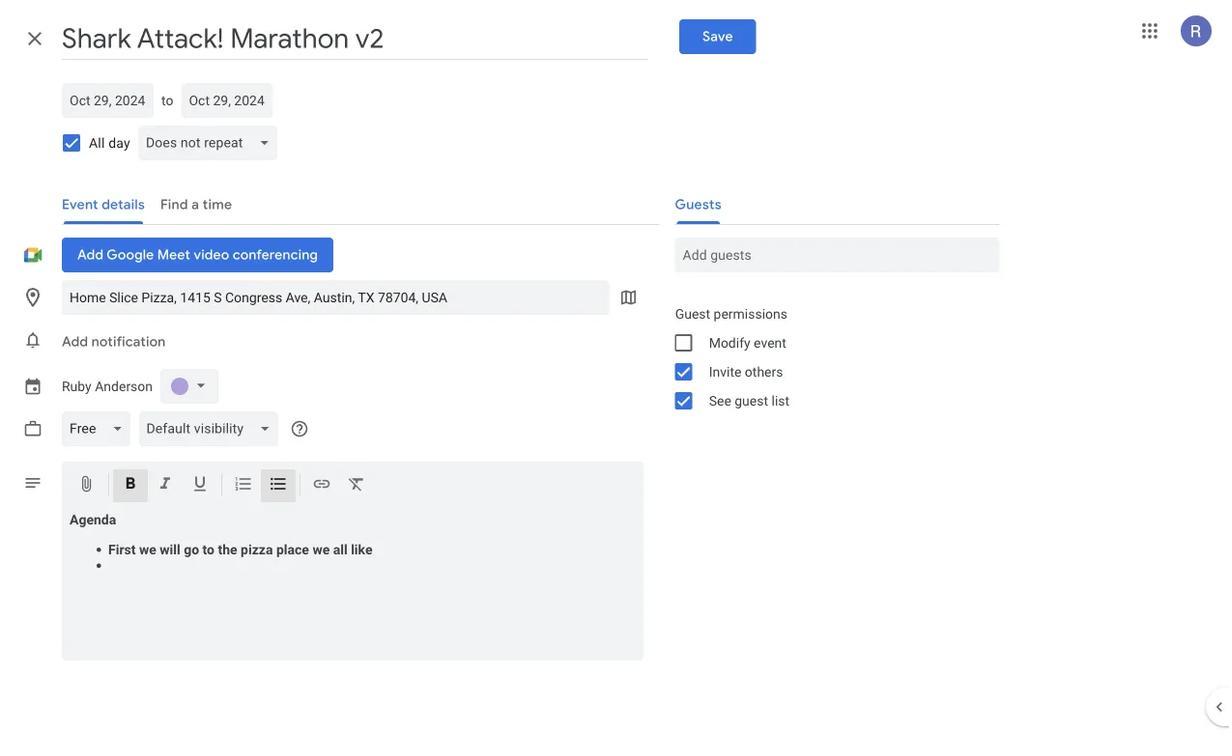 Task type: locate. For each thing, give the bounding box(es) containing it.
day
[[108, 135, 130, 151]]

numbered list image
[[234, 475, 253, 497]]

Guests text field
[[683, 238, 993, 273]]

we left 'all'
[[313, 542, 330, 558]]

1 horizontal spatial to
[[203, 542, 215, 558]]

add
[[62, 334, 88, 351]]

all
[[333, 542, 348, 558]]

event
[[754, 335, 787, 351]]

to
[[161, 92, 173, 108], [203, 542, 215, 558]]

to inside 'description' "text box"
[[203, 542, 215, 558]]

we left will
[[139, 542, 156, 558]]

save button
[[680, 19, 757, 54]]

formatting options toolbar
[[62, 462, 645, 509]]

we
[[139, 542, 156, 558], [313, 542, 330, 558]]

0 vertical spatial to
[[161, 92, 173, 108]]

notification
[[91, 334, 166, 351]]

modify event
[[709, 335, 787, 351]]

others
[[745, 364, 784, 380]]

first we will go to the pizza place we all like
[[108, 542, 373, 558]]

agenda
[[70, 512, 116, 528]]

to right go at the bottom of the page
[[203, 542, 215, 558]]

None field
[[138, 126, 286, 160], [62, 412, 139, 447], [139, 412, 286, 447], [138, 126, 286, 160], [62, 412, 139, 447], [139, 412, 286, 447]]

first
[[108, 542, 136, 558]]

0 horizontal spatial we
[[139, 542, 156, 558]]

to left end date 'text field'
[[161, 92, 173, 108]]

italic image
[[156, 475, 175, 497]]

invite others
[[709, 364, 784, 380]]

permissions
[[714, 306, 788, 322]]

will
[[160, 542, 180, 558]]

Start date text field
[[70, 89, 146, 112]]

1 vertical spatial to
[[203, 542, 215, 558]]

group
[[660, 300, 1000, 416]]

Location text field
[[70, 280, 602, 315]]

all day
[[89, 135, 130, 151]]

bulleted list image
[[269, 475, 288, 497]]

group containing guest permissions
[[660, 300, 1000, 416]]

the
[[218, 542, 237, 558]]

2 we from the left
[[313, 542, 330, 558]]

1 horizontal spatial we
[[313, 542, 330, 558]]

Description text field
[[62, 512, 645, 657]]

pizza
[[241, 542, 273, 558]]

guest permissions
[[675, 306, 788, 322]]



Task type: describe. For each thing, give the bounding box(es) containing it.
bold image
[[121, 475, 140, 497]]

Title text field
[[62, 17, 649, 60]]

modify
[[709, 335, 751, 351]]

see guest list
[[709, 393, 790, 409]]

1 we from the left
[[139, 542, 156, 558]]

anderson
[[95, 379, 153, 395]]

list
[[772, 393, 790, 409]]

go
[[184, 542, 199, 558]]

place
[[276, 542, 309, 558]]

ruby
[[62, 379, 92, 395]]

underline image
[[190, 475, 210, 497]]

ruby anderson
[[62, 379, 153, 395]]

add notification
[[62, 334, 166, 351]]

insert link image
[[312, 475, 332, 497]]

add notification button
[[54, 319, 173, 365]]

save
[[703, 28, 734, 45]]

remove formatting image
[[347, 475, 366, 497]]

0 horizontal spatial to
[[161, 92, 173, 108]]

invite
[[709, 364, 742, 380]]

like
[[351, 542, 373, 558]]

all
[[89, 135, 105, 151]]

see
[[709, 393, 732, 409]]

guest
[[675, 306, 711, 322]]

guest
[[735, 393, 769, 409]]

End date text field
[[189, 89, 265, 112]]



Task type: vqa. For each thing, say whether or not it's contained in the screenshot.
group containing Guest permissions
yes



